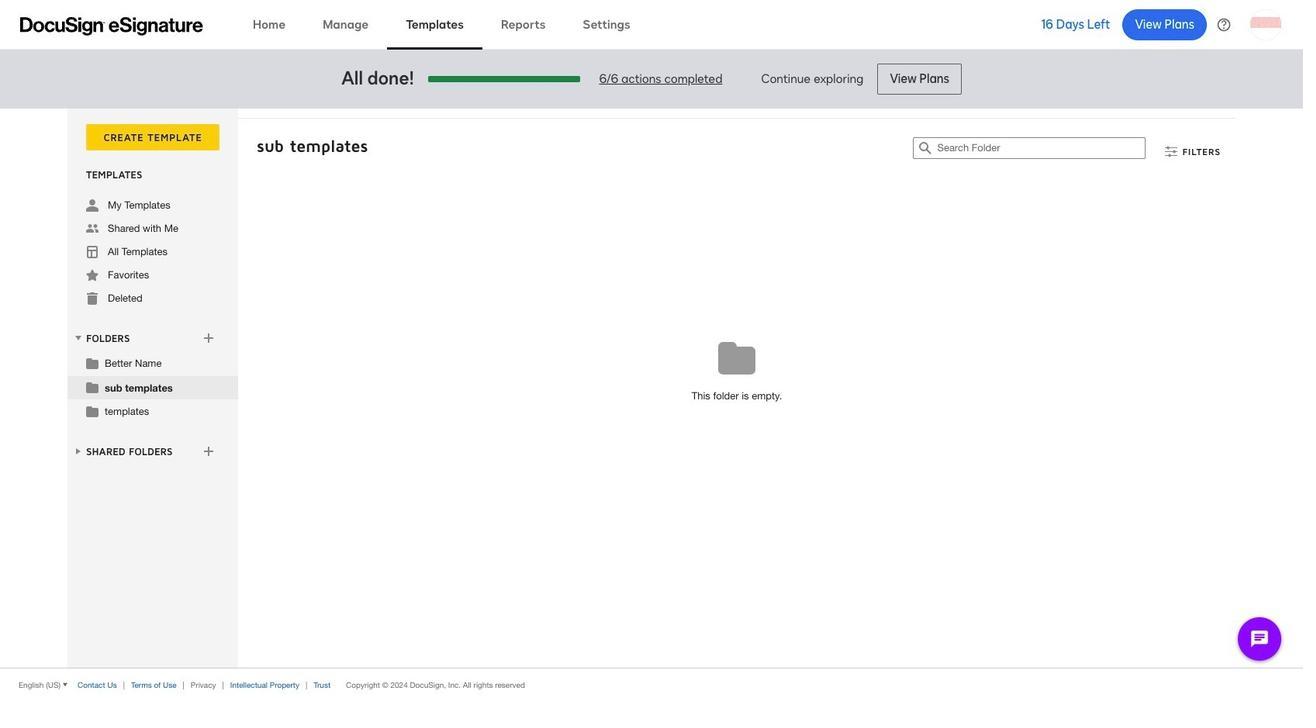 Task type: vqa. For each thing, say whether or not it's contained in the screenshot.
needsmysignature image
no



Task type: describe. For each thing, give the bounding box(es) containing it.
folder image
[[86, 405, 99, 417]]

shared image
[[86, 223, 99, 235]]

view shared folders image
[[72, 445, 85, 458]]

docusign esignature image
[[20, 17, 203, 35]]

2 folder image from the top
[[86, 381, 99, 393]]



Task type: locate. For each thing, give the bounding box(es) containing it.
0 vertical spatial folder image
[[86, 357, 99, 369]]

folder image
[[86, 357, 99, 369], [86, 381, 99, 393]]

templates image
[[86, 246, 99, 258]]

1 folder image from the top
[[86, 357, 99, 369]]

trash image
[[86, 293, 99, 305]]

Search Folder text field
[[938, 138, 1146, 158]]

view folders image
[[72, 332, 85, 344]]

1 vertical spatial folder image
[[86, 381, 99, 393]]

your uploaded profile image image
[[1251, 9, 1282, 40]]

star filled image
[[86, 269, 99, 282]]

more info region
[[0, 668, 1304, 701]]

secondary navigation region
[[68, 109, 1240, 668]]

user image
[[86, 199, 99, 212]]



